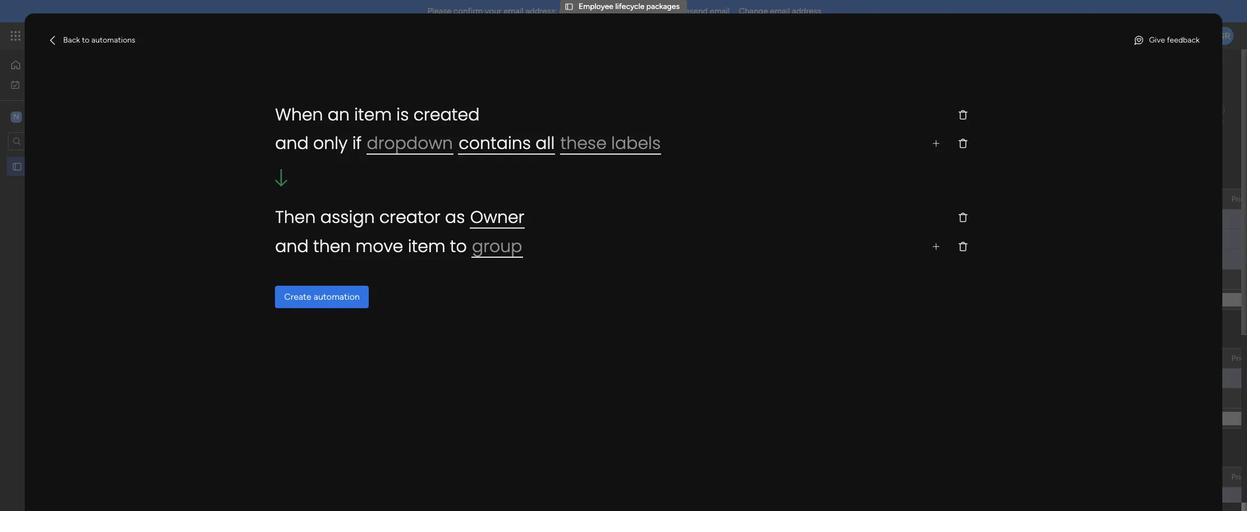 Task type: describe. For each thing, give the bounding box(es) containing it.
1 email from the left
[[504, 6, 524, 16]]

to inside back to automations button
[[82, 35, 89, 45]]

sort button
[[469, 131, 508, 149]]

chart
[[258, 105, 277, 115]]

hide
[[530, 135, 546, 145]]

address
[[792, 6, 822, 16]]

give feedback
[[1149, 35, 1200, 45]]

please
[[427, 6, 452, 16]]

Search field
[[320, 132, 354, 148]]

2 prior field from the top
[[1229, 353, 1247, 365]]

contains
[[459, 132, 531, 156]]

sort
[[487, 135, 502, 145]]

group
[[472, 235, 522, 259]]

apps image
[[1124, 30, 1136, 42]]

public board image
[[12, 161, 22, 172]]

move
[[356, 235, 403, 259]]

monday
[[50, 29, 88, 42]]

if
[[352, 132, 362, 156]]

change
[[739, 6, 768, 16]]

home image
[[10, 60, 21, 71]]

create automation button
[[275, 286, 369, 309]]

employee lifecycle packages inside list box
[[26, 162, 127, 171]]

give
[[1149, 35, 1165, 45]]

filter button
[[412, 131, 465, 149]]

0 vertical spatial employee
[[579, 2, 614, 11]]

1 horizontal spatial to
[[450, 235, 467, 259]]

arrow down image
[[452, 133, 465, 147]]

Search in workspace field
[[24, 135, 94, 148]]

prior for first prior field
[[1232, 195, 1247, 204]]

greg robinson image
[[1216, 27, 1234, 45]]

creator
[[379, 206, 441, 230]]

collapse board header image
[[1213, 106, 1222, 115]]

ai
[[255, 135, 262, 144]]

create automation
[[284, 292, 360, 303]]

n
[[13, 112, 19, 122]]

employee inside list box
[[26, 162, 61, 171]]

address:
[[526, 6, 557, 16]]

n button
[[8, 108, 112, 127]]

give feedback link
[[1129, 31, 1204, 49]]

back to automations button
[[43, 31, 140, 49]]

employee lifecycle packages list box
[[0, 155, 143, 328]]

1 vertical spatial item
[[408, 235, 445, 259]]

prior for second prior field from the bottom
[[1232, 354, 1247, 363]]

back to automations
[[63, 35, 135, 45]]

back
[[63, 35, 80, 45]]

automations
[[91, 35, 135, 45]]

work
[[91, 29, 111, 42]]

ai assistant button
[[237, 131, 301, 149]]

v2 search image
[[312, 133, 320, 146]]

person button
[[360, 131, 409, 149]]

robinsongreg175@gmail.com
[[559, 6, 669, 16]]

only
[[313, 132, 348, 156]]

3 prior field from the top
[[1229, 472, 1247, 484]]

packages inside list box
[[94, 162, 127, 171]]

is
[[396, 103, 409, 127]]

when an item is created
[[275, 103, 480, 127]]

these labels
[[561, 132, 661, 156]]

resend email link
[[680, 6, 730, 16]]

my work image
[[10, 79, 20, 90]]

and only if dropdown
[[275, 132, 453, 156]]

add view image
[[293, 106, 297, 114]]

confirm
[[454, 6, 483, 16]]

person
[[378, 135, 402, 145]]



Task type: vqa. For each thing, say whether or not it's contained in the screenshot.
automation
yes



Task type: locate. For each thing, give the bounding box(es) containing it.
prior for 1st prior field from the bottom
[[1232, 473, 1247, 482]]

1 horizontal spatial employee
[[579, 2, 614, 11]]

then
[[313, 235, 351, 259]]

email right your
[[504, 6, 524, 16]]

hide button
[[512, 131, 553, 149]]

family illness
[[467, 255, 513, 264]]

1 vertical spatial employee lifecycle packages
[[26, 162, 127, 171]]

1 horizontal spatial packages
[[647, 2, 680, 11]]

to
[[82, 35, 89, 45], [450, 235, 467, 259]]

automation
[[314, 292, 360, 303]]

1 horizontal spatial employee lifecycle packages
[[579, 2, 680, 11]]

item down the creator
[[408, 235, 445, 259]]

then
[[275, 206, 316, 230]]

2 prior from the top
[[1232, 354, 1247, 363]]

2 horizontal spatial email
[[770, 6, 790, 16]]

search everything image
[[1152, 30, 1163, 42]]

and left v2 search icon
[[275, 132, 309, 156]]

1 vertical spatial and
[[275, 235, 309, 259]]

0 vertical spatial and
[[275, 132, 309, 156]]

0 horizontal spatial lifecycle
[[63, 162, 92, 171]]

and
[[275, 132, 309, 156], [275, 235, 309, 259]]

1 vertical spatial packages
[[94, 162, 127, 171]]

change email address link
[[739, 6, 822, 16]]

1 vertical spatial prior
[[1232, 354, 1247, 363]]

employee
[[579, 2, 614, 11], [26, 162, 61, 171]]

2 vertical spatial prior
[[1232, 473, 1247, 482]]

labels
[[611, 132, 661, 156]]

illness
[[491, 255, 513, 264]]

0 horizontal spatial to
[[82, 35, 89, 45]]

2 and from the top
[[275, 235, 309, 259]]

email
[[504, 6, 524, 16], [710, 6, 730, 16], [770, 6, 790, 16]]

and for and then move item to group
[[275, 235, 309, 259]]

all
[[536, 132, 555, 156]]

select product image
[[10, 30, 21, 42]]

0 vertical spatial prior field
[[1229, 193, 1247, 206]]

email right change
[[770, 6, 790, 16]]

1 horizontal spatial lifecycle
[[615, 2, 645, 11]]

and for and only if dropdown
[[275, 132, 309, 156]]

monday work management
[[50, 29, 174, 42]]

resend
[[680, 6, 708, 16]]

1 and from the top
[[275, 132, 309, 156]]

your
[[485, 6, 502, 16]]

chart button
[[249, 101, 286, 119]]

create
[[284, 292, 311, 303]]

1 vertical spatial prior field
[[1229, 353, 1247, 365]]

an
[[328, 103, 350, 127]]

1 horizontal spatial item
[[408, 235, 445, 259]]

management
[[113, 29, 174, 42]]

0 vertical spatial employee lifecycle packages
[[579, 2, 680, 11]]

please confirm your email address: robinsongreg175@gmail.com
[[427, 6, 669, 16]]

Prior field
[[1229, 193, 1247, 206], [1229, 353, 1247, 365], [1229, 472, 1247, 484]]

0 horizontal spatial item
[[354, 103, 392, 127]]

1 prior from the top
[[1232, 195, 1247, 204]]

0 vertical spatial prior
[[1232, 195, 1247, 204]]

0 vertical spatial item
[[354, 103, 392, 127]]

wedding
[[474, 235, 506, 244]]

these
[[561, 132, 607, 156]]

and then move item to group
[[275, 235, 522, 259]]

employee right address:
[[579, 2, 614, 11]]

to right 'back'
[[82, 35, 89, 45]]

item
[[354, 103, 392, 127], [408, 235, 445, 259]]

1 vertical spatial lifecycle
[[63, 162, 92, 171]]

2 email from the left
[[710, 6, 730, 16]]

email for resend email
[[710, 6, 730, 16]]

dropdown
[[367, 132, 453, 156]]

1 vertical spatial to
[[450, 235, 467, 259]]

give feedback button
[[1129, 31, 1204, 49]]

prior
[[1232, 195, 1247, 204], [1232, 354, 1247, 363], [1232, 473, 1247, 482]]

lifecycle
[[615, 2, 645, 11], [63, 162, 92, 171]]

option
[[0, 157, 143, 159]]

contains all
[[459, 132, 555, 156]]

filter
[[430, 135, 448, 145]]

0 horizontal spatial email
[[504, 6, 524, 16]]

created
[[414, 103, 480, 127]]

assign
[[320, 206, 375, 230]]

3 email from the left
[[770, 6, 790, 16]]

resend email
[[680, 6, 730, 16]]

lifecycle inside list box
[[63, 162, 92, 171]]

1 vertical spatial employee
[[26, 162, 61, 171]]

workspace image
[[11, 111, 22, 123]]

change email address
[[739, 6, 822, 16]]

family
[[467, 255, 489, 264]]

to down as
[[450, 235, 467, 259]]

as
[[445, 206, 465, 230]]

0 vertical spatial to
[[82, 35, 89, 45]]

ai assistant
[[255, 135, 297, 144]]

packages
[[647, 2, 680, 11], [94, 162, 127, 171]]

3 prior from the top
[[1232, 473, 1247, 482]]

0 horizontal spatial packages
[[94, 162, 127, 171]]

when
[[275, 103, 323, 127]]

0 horizontal spatial employee lifecycle packages
[[26, 162, 127, 171]]

2 vertical spatial prior field
[[1229, 472, 1247, 484]]

then assign creator as owner
[[275, 206, 525, 230]]

1 prior field from the top
[[1229, 193, 1247, 206]]

employee lifecycle packages
[[579, 2, 680, 11], [26, 162, 127, 171]]

email for change email address
[[770, 6, 790, 16]]

and down then
[[275, 235, 309, 259]]

0 horizontal spatial employee
[[26, 162, 61, 171]]

owner
[[470, 206, 525, 230]]

employee right 'public board' icon
[[26, 162, 61, 171]]

email right resend
[[710, 6, 730, 16]]

0 vertical spatial lifecycle
[[615, 2, 645, 11]]

baby
[[481, 215, 499, 225]]

0 vertical spatial packages
[[647, 2, 680, 11]]

1 horizontal spatial email
[[710, 6, 730, 16]]

assistant
[[264, 135, 297, 144]]

item up person popup button
[[354, 103, 392, 127]]

feedback
[[1167, 35, 1200, 45]]

help image
[[1177, 30, 1188, 42]]



